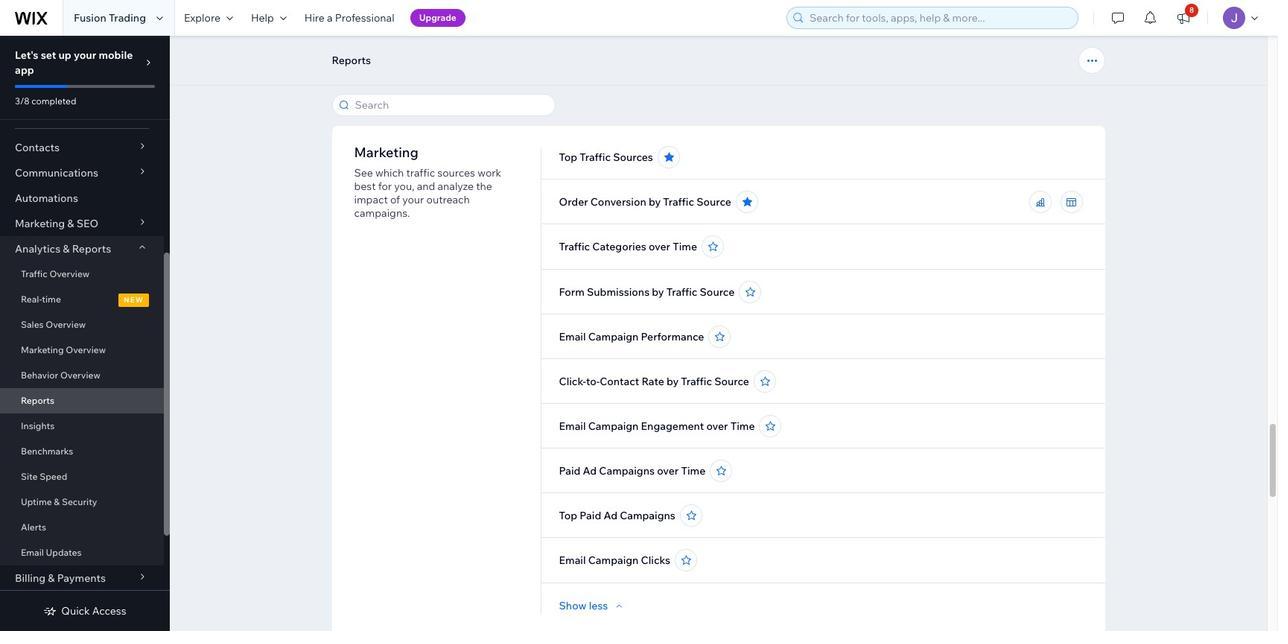 Task type: describe. For each thing, give the bounding box(es) containing it.
by for conversion
[[649, 195, 661, 209]]

impact
[[354, 193, 388, 206]]

source for form submissions by traffic source
[[700, 285, 735, 299]]

marketing & seo
[[15, 217, 98, 230]]

for
[[378, 180, 392, 193]]

rate
[[642, 375, 664, 388]]

behavior overview link
[[0, 363, 164, 388]]

campaigns.
[[354, 206, 410, 220]]

less
[[589, 599, 608, 612]]

campaign for engagement
[[588, 419, 639, 433]]

explore
[[184, 11, 221, 25]]

fusion
[[74, 11, 106, 25]]

which
[[376, 166, 404, 180]]

quick
[[61, 604, 90, 618]]

bookings
[[354, 45, 414, 63]]

show less
[[559, 599, 608, 612]]

click-to-contact rate by traffic source
[[559, 375, 749, 388]]

email for email updates
[[21, 547, 44, 558]]

show
[[559, 599, 587, 612]]

top for top paid ad campaigns
[[559, 509, 578, 522]]

services.
[[448, 81, 491, 95]]

email updates link
[[0, 540, 164, 565]]

trading
[[109, 11, 146, 25]]

your inside marketing see which traffic sources work best for you, and analyze the impact of your outreach campaigns.
[[402, 193, 424, 206]]

top paid ad campaigns
[[559, 509, 676, 522]]

& for uptime
[[54, 496, 60, 507]]

3/8
[[15, 95, 29, 107]]

your inside bookings learn how clients are booking and attending your services.
[[424, 81, 446, 95]]

analytics & reports
[[15, 242, 111, 256]]

completed
[[31, 95, 76, 107]]

0 vertical spatial ad
[[583, 464, 597, 478]]

0 vertical spatial time
[[673, 240, 697, 253]]

overview for behavior overview
[[60, 370, 100, 381]]

traffic overview
[[21, 268, 90, 279]]

attending
[[375, 81, 422, 95]]

security
[[62, 496, 97, 507]]

insights link
[[0, 414, 164, 439]]

traffic up 'performance'
[[667, 285, 698, 299]]

analytics
[[15, 242, 60, 256]]

over for campaigns
[[657, 464, 679, 478]]

let's set up your mobile app
[[15, 48, 133, 77]]

contacts button
[[0, 135, 164, 160]]

of
[[390, 193, 400, 206]]

marketing see which traffic sources work best for you, and analyze the impact of your outreach campaigns.
[[354, 144, 502, 220]]

traffic right rate
[[681, 375, 712, 388]]

behavior
[[21, 370, 58, 381]]

reports for the reports 'button'
[[332, 54, 371, 67]]

top for top traffic sources
[[559, 151, 578, 164]]

2 vertical spatial source
[[715, 375, 749, 388]]

and inside bookings learn how clients are booking and attending your services.
[[354, 81, 373, 95]]

time for email campaign engagement over time
[[731, 419, 755, 433]]

overview for sales overview
[[46, 319, 86, 330]]

Search field
[[351, 95, 550, 115]]

form
[[559, 285, 585, 299]]

0 vertical spatial over
[[649, 240, 671, 253]]

fusion trading
[[74, 11, 146, 25]]

email for email campaign clicks
[[559, 554, 586, 567]]

billing & payments button
[[0, 565, 164, 591]]

see
[[354, 166, 373, 180]]

help button
[[242, 0, 296, 36]]

clients
[[407, 68, 439, 81]]

email for email campaign performance
[[559, 330, 586, 343]]

professional
[[335, 11, 395, 25]]

hire a professional
[[305, 11, 395, 25]]

communications
[[15, 166, 98, 180]]

order
[[559, 195, 588, 209]]

traffic down order
[[559, 240, 590, 253]]

conversion
[[591, 195, 647, 209]]

learn
[[354, 68, 382, 81]]

payments
[[57, 571, 106, 585]]

traffic inside sidebar element
[[21, 268, 47, 279]]

how
[[384, 68, 405, 81]]

email for email campaign engagement over time
[[559, 419, 586, 433]]

speed
[[40, 471, 67, 482]]

a
[[327, 11, 333, 25]]

sales overview link
[[0, 312, 164, 338]]

set
[[41, 48, 56, 62]]

over for engagement
[[707, 419, 728, 433]]

campaign for performance
[[588, 330, 639, 343]]

marketing overview link
[[0, 338, 164, 363]]

benchmarks link
[[0, 439, 164, 464]]

email campaign performance
[[559, 330, 704, 343]]

1 vertical spatial paid
[[580, 509, 601, 522]]

0 vertical spatial paid
[[559, 464, 581, 478]]

to-
[[586, 375, 600, 388]]

traffic
[[406, 166, 435, 180]]

order conversion by traffic source
[[559, 195, 732, 209]]

marketing for marketing overview
[[21, 344, 64, 355]]

email campaign engagement over time
[[559, 419, 755, 433]]

submissions
[[587, 285, 650, 299]]

access
[[92, 604, 126, 618]]

& for marketing
[[67, 217, 74, 230]]

& for analytics
[[63, 242, 70, 256]]



Task type: vqa. For each thing, say whether or not it's contained in the screenshot.
Role in button
no



Task type: locate. For each thing, give the bounding box(es) containing it.
sales
[[21, 319, 44, 330]]

2 campaign from the top
[[588, 419, 639, 433]]

campaign down submissions
[[588, 330, 639, 343]]

billing & payments
[[15, 571, 106, 585]]

source
[[697, 195, 732, 209], [700, 285, 735, 299], [715, 375, 749, 388]]

2 vertical spatial campaign
[[588, 554, 639, 567]]

sources
[[613, 151, 653, 164]]

1 top from the top
[[559, 151, 578, 164]]

overview for marketing overview
[[66, 344, 106, 355]]

1 vertical spatial ad
[[604, 509, 618, 522]]

over right engagement
[[707, 419, 728, 433]]

campaigns up top paid ad campaigns
[[599, 464, 655, 478]]

sources
[[438, 166, 475, 180]]

your right up
[[74, 48, 96, 62]]

& for billing
[[48, 571, 55, 585]]

email up show
[[559, 554, 586, 567]]

upgrade button
[[410, 9, 466, 27]]

0 vertical spatial source
[[697, 195, 732, 209]]

reports inside 'button'
[[332, 54, 371, 67]]

form submissions by traffic source
[[559, 285, 735, 299]]

email inside the email updates link
[[21, 547, 44, 558]]

reports inside popup button
[[72, 242, 111, 256]]

traffic categories over time
[[559, 240, 697, 253]]

campaigns up clicks
[[620, 509, 676, 522]]

analytics & reports button
[[0, 236, 164, 262]]

overview inside marketing overview 'link'
[[66, 344, 106, 355]]

& inside marketing & seo dropdown button
[[67, 217, 74, 230]]

traffic
[[580, 151, 611, 164], [663, 195, 694, 209], [559, 240, 590, 253], [21, 268, 47, 279], [667, 285, 698, 299], [681, 375, 712, 388]]

8 button
[[1168, 0, 1200, 36]]

site speed
[[21, 471, 67, 482]]

0 vertical spatial your
[[74, 48, 96, 62]]

ad up top paid ad campaigns
[[583, 464, 597, 478]]

reports for reports link
[[21, 395, 54, 406]]

top up order
[[559, 151, 578, 164]]

mobile
[[99, 48, 133, 62]]

overview for traffic overview
[[49, 268, 90, 279]]

& right "uptime"
[[54, 496, 60, 507]]

1 vertical spatial top
[[559, 509, 578, 522]]

paid ad campaigns over time
[[559, 464, 706, 478]]

campaign left clicks
[[588, 554, 639, 567]]

let's
[[15, 48, 38, 62]]

1 vertical spatial campaign
[[588, 419, 639, 433]]

overview inside traffic overview link
[[49, 268, 90, 279]]

uptime
[[21, 496, 52, 507]]

time
[[42, 294, 61, 305]]

overview up "marketing overview"
[[46, 319, 86, 330]]

and inside marketing see which traffic sources work best for you, and analyze the impact of your outreach campaigns.
[[417, 180, 435, 193]]

are
[[441, 68, 457, 81]]

0 vertical spatial reports
[[332, 54, 371, 67]]

marketing inside marketing see which traffic sources work best for you, and analyze the impact of your outreach campaigns.
[[354, 144, 419, 161]]

1 vertical spatial by
[[652, 285, 664, 299]]

marketing up analytics
[[15, 217, 65, 230]]

you,
[[394, 180, 415, 193]]

hire
[[305, 11, 325, 25]]

0 vertical spatial by
[[649, 195, 661, 209]]

paid up "email campaign clicks"
[[580, 509, 601, 522]]

paid
[[559, 464, 581, 478], [580, 509, 601, 522]]

show less button
[[559, 599, 626, 612]]

1 vertical spatial source
[[700, 285, 735, 299]]

time up form submissions by traffic source
[[673, 240, 697, 253]]

new
[[124, 295, 144, 305]]

overview inside sales overview link
[[46, 319, 86, 330]]

by right rate
[[667, 375, 679, 388]]

categories
[[593, 240, 647, 253]]

2 vertical spatial time
[[681, 464, 706, 478]]

reports down seo
[[72, 242, 111, 256]]

traffic down analytics
[[21, 268, 47, 279]]

quick access
[[61, 604, 126, 618]]

bookings learn how clients are booking and attending your services.
[[354, 45, 499, 95]]

by
[[649, 195, 661, 209], [652, 285, 664, 299], [667, 375, 679, 388]]

upgrade
[[419, 12, 457, 23]]

site speed link
[[0, 464, 164, 490]]

0 horizontal spatial and
[[354, 81, 373, 95]]

2 vertical spatial by
[[667, 375, 679, 388]]

3/8 completed
[[15, 95, 76, 107]]

up
[[58, 48, 71, 62]]

reports up insights
[[21, 395, 54, 406]]

email updates
[[21, 547, 82, 558]]

contacts
[[15, 141, 60, 154]]

ad up "email campaign clicks"
[[604, 509, 618, 522]]

marketing inside dropdown button
[[15, 217, 65, 230]]

time down engagement
[[681, 464, 706, 478]]

alerts link
[[0, 515, 164, 540]]

paid up top paid ad campaigns
[[559, 464, 581, 478]]

reports link
[[0, 388, 164, 414]]

overview inside the behavior overview link
[[60, 370, 100, 381]]

outreach
[[427, 193, 470, 206]]

marketing & seo button
[[0, 211, 164, 236]]

best
[[354, 180, 376, 193]]

& inside billing & payments popup button
[[48, 571, 55, 585]]

performance
[[641, 330, 704, 343]]

engagement
[[641, 419, 704, 433]]

marketing for marketing & seo
[[15, 217, 65, 230]]

automations link
[[0, 186, 164, 211]]

1 vertical spatial campaigns
[[620, 509, 676, 522]]

and down the reports 'button'
[[354, 81, 373, 95]]

email down the alerts
[[21, 547, 44, 558]]

clicks
[[641, 554, 671, 567]]

2 horizontal spatial reports
[[332, 54, 371, 67]]

& right billing on the left of the page
[[48, 571, 55, 585]]

automations
[[15, 191, 78, 205]]

and
[[354, 81, 373, 95], [417, 180, 435, 193]]

0 vertical spatial and
[[354, 81, 373, 95]]

reports up learn
[[332, 54, 371, 67]]

by for submissions
[[652, 285, 664, 299]]

0 vertical spatial campaign
[[588, 330, 639, 343]]

marketing up the behavior
[[21, 344, 64, 355]]

0 horizontal spatial reports
[[21, 395, 54, 406]]

1 vertical spatial and
[[417, 180, 435, 193]]

by right submissions
[[652, 285, 664, 299]]

1 vertical spatial your
[[424, 81, 446, 95]]

time right engagement
[[731, 419, 755, 433]]

marketing inside 'link'
[[21, 344, 64, 355]]

sales overview
[[21, 319, 86, 330]]

1 vertical spatial over
[[707, 419, 728, 433]]

8
[[1190, 5, 1195, 15]]

1 campaign from the top
[[588, 330, 639, 343]]

campaign for clicks
[[588, 554, 639, 567]]

real-
[[21, 294, 42, 305]]

your left services.
[[424, 81, 446, 95]]

& down marketing & seo at the top of page
[[63, 242, 70, 256]]

1 horizontal spatial and
[[417, 180, 435, 193]]

over
[[649, 240, 671, 253], [707, 419, 728, 433], [657, 464, 679, 478]]

email up click-
[[559, 330, 586, 343]]

top
[[559, 151, 578, 164], [559, 509, 578, 522]]

2 vertical spatial reports
[[21, 395, 54, 406]]

1 horizontal spatial ad
[[604, 509, 618, 522]]

site
[[21, 471, 38, 482]]

booking
[[459, 68, 499, 81]]

sidebar element
[[0, 36, 170, 631]]

1 vertical spatial marketing
[[15, 217, 65, 230]]

ad
[[583, 464, 597, 478], [604, 509, 618, 522]]

reports
[[332, 54, 371, 67], [72, 242, 111, 256], [21, 395, 54, 406]]

marketing overview
[[21, 344, 106, 355]]

2 vertical spatial marketing
[[21, 344, 64, 355]]

3 campaign from the top
[[588, 554, 639, 567]]

top up "email campaign clicks"
[[559, 509, 578, 522]]

work
[[478, 166, 502, 180]]

hire a professional link
[[296, 0, 404, 36]]

overview down analytics & reports on the top of the page
[[49, 268, 90, 279]]

Search for tools, apps, help & more... field
[[805, 7, 1074, 28]]

& left seo
[[67, 217, 74, 230]]

0 vertical spatial marketing
[[354, 144, 419, 161]]

2 vertical spatial over
[[657, 464, 679, 478]]

traffic overview link
[[0, 262, 164, 287]]

traffic left sources
[[580, 151, 611, 164]]

overview down marketing overview 'link'
[[60, 370, 100, 381]]

0 horizontal spatial ad
[[583, 464, 597, 478]]

1 vertical spatial reports
[[72, 242, 111, 256]]

& inside uptime & security 'link'
[[54, 496, 60, 507]]

time for paid ad campaigns over time
[[681, 464, 706, 478]]

contact
[[600, 375, 639, 388]]

source for order conversion by traffic source
[[697, 195, 732, 209]]

1 vertical spatial time
[[731, 419, 755, 433]]

campaign
[[588, 330, 639, 343], [588, 419, 639, 433], [588, 554, 639, 567]]

real-time
[[21, 294, 61, 305]]

reports button
[[324, 49, 379, 72]]

2 top from the top
[[559, 509, 578, 522]]

0 vertical spatial campaigns
[[599, 464, 655, 478]]

over down engagement
[[657, 464, 679, 478]]

marketing up 'which'
[[354, 144, 419, 161]]

traffic right conversion
[[663, 195, 694, 209]]

marketing for marketing see which traffic sources work best for you, and analyze the impact of your outreach campaigns.
[[354, 144, 419, 161]]

click-
[[559, 375, 586, 388]]

communications button
[[0, 160, 164, 186]]

overview down sales overview link
[[66, 344, 106, 355]]

by right conversion
[[649, 195, 661, 209]]

over right categories
[[649, 240, 671, 253]]

campaign down 'contact'
[[588, 419, 639, 433]]

your right 'of'
[[402, 193, 424, 206]]

and right you,
[[417, 180, 435, 193]]

help
[[251, 11, 274, 25]]

0 vertical spatial top
[[559, 151, 578, 164]]

& inside 'analytics & reports' popup button
[[63, 242, 70, 256]]

uptime & security link
[[0, 490, 164, 515]]

email down click-
[[559, 419, 586, 433]]

your inside let's set up your mobile app
[[74, 48, 96, 62]]

1 horizontal spatial reports
[[72, 242, 111, 256]]

2 vertical spatial your
[[402, 193, 424, 206]]

top traffic sources
[[559, 151, 653, 164]]



